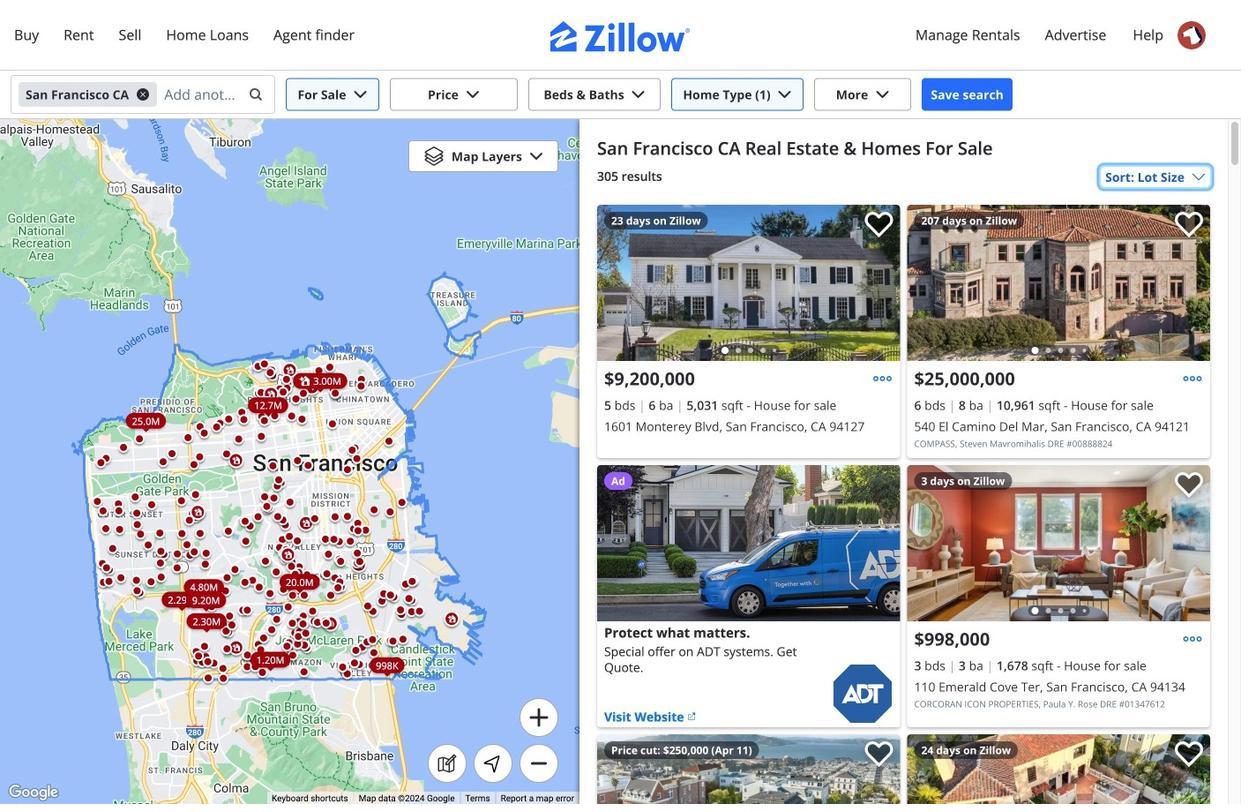Task type: describe. For each thing, give the bounding box(es) containing it.
advertisement element
[[597, 465, 901, 727]]

remove tag image
[[136, 87, 150, 101]]

map-zoom-control-buttons group
[[520, 698, 559, 783]]

Add another location text field
[[164, 80, 237, 109]]

110 emerald cove ter, san francisco, ca 94134 image
[[908, 465, 1211, 621]]

zillow logo image
[[550, 21, 691, 52]]

property images, use arrow keys to navigate, image 1 of 41 group
[[597, 205, 901, 365]]

540 el camino del mar, san francisco, ca 94121 image
[[908, 205, 1211, 361]]

1601 monterey blvd, san francisco, ca 94127 image
[[597, 205, 901, 361]]



Task type: locate. For each thing, give the bounding box(es) containing it.
main content
[[580, 119, 1229, 804]]

location outline image
[[483, 753, 504, 774]]

filters element
[[0, 71, 1242, 119]]

property images, use arrow keys to navigate, image 1 of 69 group
[[908, 205, 1211, 365]]

property images, use arrow keys to navigate, image 1 of 45 group
[[908, 465, 1211, 625]]

your profile default icon image
[[1178, 21, 1206, 49]]

clear field image
[[246, 87, 260, 101]]

main navigation
[[0, 0, 1242, 71]]

google image
[[4, 781, 63, 804]]

map region
[[0, 119, 580, 804]]



Task type: vqa. For each thing, say whether or not it's contained in the screenshot.
for related to $275,000
no



